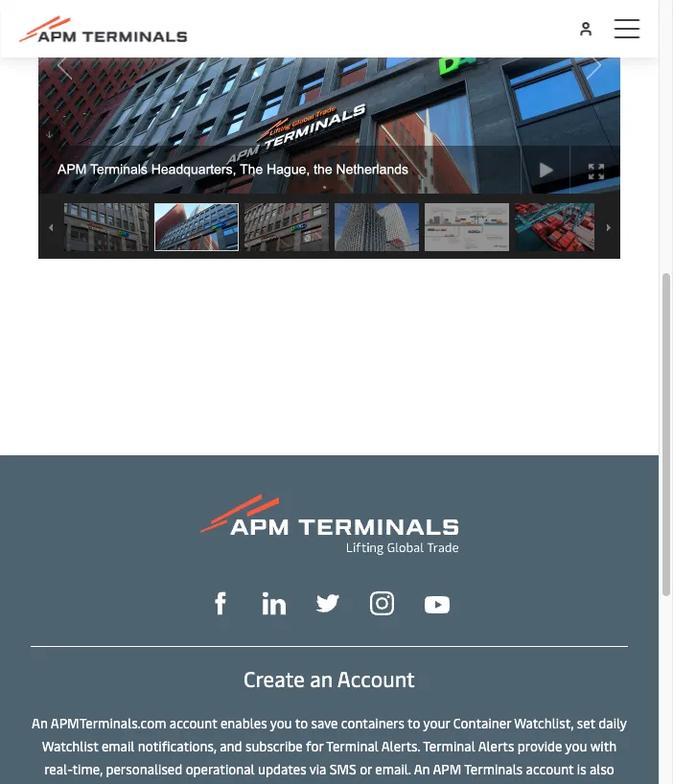 Task type: locate. For each thing, give the bounding box(es) containing it.
0 horizontal spatial terminal
[[326, 737, 379, 755]]

0 vertical spatial an
[[32, 714, 48, 732]]

to down personalised
[[112, 783, 125, 784]]

requests
[[430, 783, 486, 784]]

account up notifications,
[[170, 714, 217, 732]]

email
[[102, 737, 135, 755]]

0 horizontal spatial you
[[270, 714, 292, 732]]

0 horizontal spatial an
[[32, 714, 48, 732]]

1 vertical spatial or
[[304, 783, 316, 784]]

terminals.
[[540, 783, 600, 784]]

1 vertical spatial account
[[526, 760, 574, 778]]

for
[[306, 737, 323, 755]]

notifications,
[[138, 737, 216, 755]]

account up terminals.
[[526, 760, 574, 778]]

0 vertical spatial or
[[360, 760, 372, 778]]

daily
[[599, 714, 627, 732]]

0 horizontal spatial or
[[304, 783, 316, 784]]

save
[[311, 714, 338, 732]]

0 horizontal spatial account
[[170, 714, 217, 732]]

provide
[[518, 737, 562, 755]]

account
[[337, 664, 415, 693]]

or up additional
[[360, 760, 372, 778]]

you up is
[[565, 737, 587, 755]]

an up watchlist
[[32, 714, 48, 732]]

apm
[[433, 760, 461, 778]]

operational
[[186, 760, 255, 778]]

you up subscribe
[[270, 714, 292, 732]]

an up service
[[414, 760, 430, 778]]

terminal
[[326, 737, 379, 755], [423, 737, 475, 755]]

1 horizontal spatial you
[[565, 737, 587, 755]]

linkedin image
[[263, 592, 286, 615]]

1 horizontal spatial or
[[360, 760, 372, 778]]

at
[[489, 783, 501, 784]]

truck
[[179, 783, 212, 784]]

updates
[[258, 760, 306, 778]]

fill 44 link
[[316, 590, 339, 615]]

real-
[[44, 760, 72, 778]]

appointments
[[215, 783, 300, 784]]

2 horizontal spatial to
[[408, 714, 420, 732]]

and
[[220, 737, 242, 755]]

0 vertical spatial you
[[270, 714, 292, 732]]

you
[[270, 714, 292, 732], [565, 737, 587, 755]]

alerts
[[478, 737, 514, 755]]

an apmterminals.com account enables you to save containers to your container watchlist, set daily watchlist email notifications, and subscribe for terminal alerts. terminal alerts provide you with real-time, personalised operational updates via sms or email. an apm terminals account is also required to manage truck appointments or additional service requests at some terminals.
[[32, 714, 627, 784]]

to
[[295, 714, 308, 732], [408, 714, 420, 732], [112, 783, 125, 784]]

an
[[32, 714, 48, 732], [414, 760, 430, 778]]

or
[[360, 760, 372, 778], [304, 783, 316, 784]]

1 horizontal spatial terminal
[[423, 737, 475, 755]]

terminal up sms
[[326, 737, 379, 755]]

1 horizontal spatial an
[[414, 760, 430, 778]]

account
[[170, 714, 217, 732], [526, 760, 574, 778]]

1 horizontal spatial account
[[526, 760, 574, 778]]

containers
[[341, 714, 405, 732]]

email.
[[375, 760, 411, 778]]

or down via
[[304, 783, 316, 784]]

to left your
[[408, 714, 420, 732]]

watchlist,
[[514, 714, 574, 732]]

apmt footer logo image
[[201, 494, 458, 555]]

container
[[453, 714, 511, 732]]

terminal up apm
[[423, 737, 475, 755]]

your
[[423, 714, 450, 732]]

enables
[[221, 714, 267, 732]]

0 horizontal spatial to
[[112, 783, 125, 784]]

to left save
[[295, 714, 308, 732]]



Task type: describe. For each thing, give the bounding box(es) containing it.
shape link
[[209, 590, 232, 615]]

1 vertical spatial an
[[414, 760, 430, 778]]

instagram image
[[370, 592, 394, 616]]

1 vertical spatial you
[[565, 737, 587, 755]]

create an account
[[244, 664, 415, 693]]

1 terminal from the left
[[326, 737, 379, 755]]

terminals
[[464, 760, 523, 778]]

with
[[590, 737, 617, 755]]

service
[[384, 783, 427, 784]]

sms
[[330, 760, 356, 778]]

alerts.
[[381, 737, 420, 755]]

2 terminal from the left
[[423, 737, 475, 755]]

additional
[[319, 783, 381, 784]]

manage
[[128, 783, 176, 784]]

you tube link
[[425, 591, 450, 614]]

linkedin__x28_alt_x29__3_ link
[[263, 590, 286, 615]]

also
[[590, 760, 614, 778]]

apmterminals.com
[[51, 714, 166, 732]]

watchlist
[[42, 737, 98, 755]]

some
[[504, 783, 537, 784]]

personalised
[[106, 760, 182, 778]]

time,
[[72, 760, 103, 778]]

twitter image
[[316, 592, 339, 615]]

required
[[59, 783, 109, 784]]

an
[[310, 664, 333, 693]]

create
[[244, 664, 305, 693]]

1 horizontal spatial to
[[295, 714, 308, 732]]

instagram link
[[370, 590, 394, 616]]

is
[[577, 760, 586, 778]]

subscribe
[[245, 737, 303, 755]]

youtube image
[[425, 596, 450, 614]]

set
[[577, 714, 595, 732]]

via
[[309, 760, 326, 778]]

0 vertical spatial account
[[170, 714, 217, 732]]

facebook image
[[209, 592, 232, 615]]



Task type: vqa. For each thing, say whether or not it's contained in the screenshot.
the 'in' in the left of the page
no



